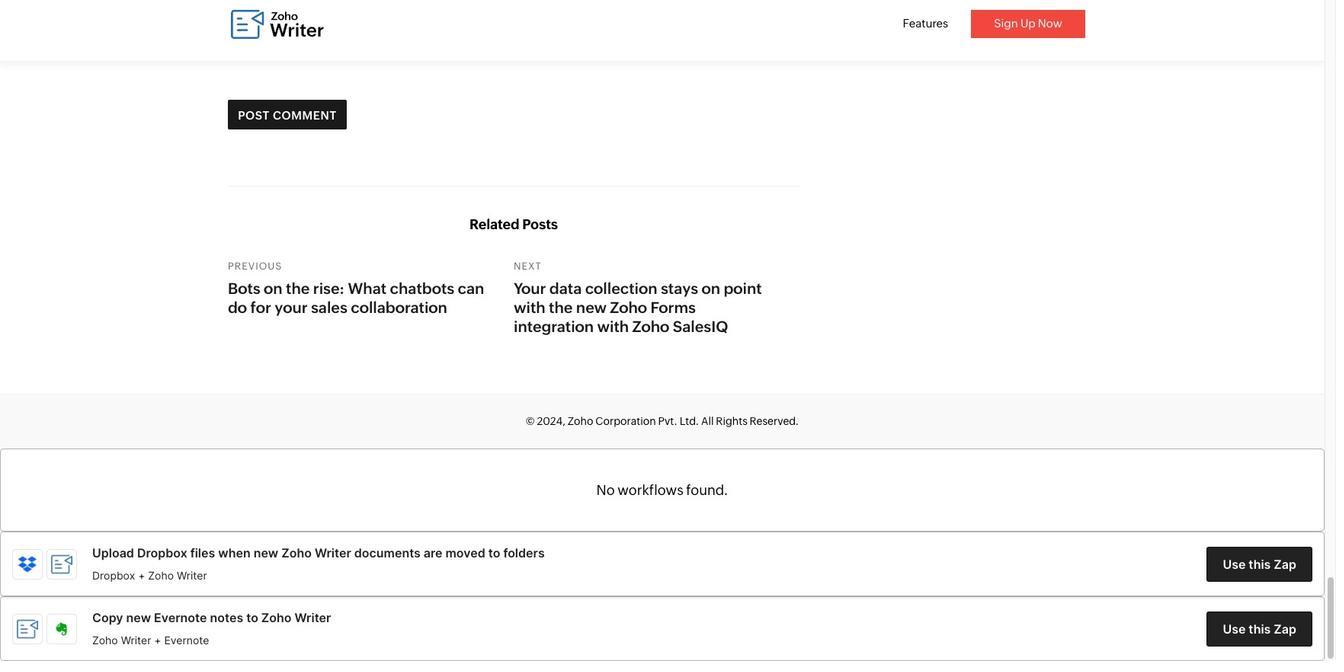 Task type: locate. For each thing, give the bounding box(es) containing it.
this inside copy new evernote notes to zoho writer use this zap
[[1249, 621, 1271, 637]]

are
[[424, 545, 443, 561]]

upload dropbox files when new zoho writer documents are moved to folders use this zap
[[92, 545, 1297, 572]]

all
[[701, 415, 714, 427]]

sales
[[311, 299, 348, 316]]

when
[[218, 545, 251, 561]]

writer for new
[[315, 545, 351, 561]]

data inside next your data collection stays on point with the new zoho forms integration with zoho salesiq
[[549, 280, 582, 297]]

main content containing bots on the rise: what chatbots can do for your sales collaboration
[[216, 0, 811, 394]]

1 horizontal spatial the
[[410, 47, 427, 59]]

zap inside upload dropbox files when new zoho writer documents are moved to folders use this zap
[[1274, 557, 1297, 572]]

writer left documents
[[315, 545, 351, 561]]

2 zap from the top
[[1274, 621, 1297, 637]]

zoho right 2024,
[[568, 415, 593, 427]]

0 vertical spatial use
[[1223, 557, 1246, 572]]

2 on from the left
[[702, 280, 720, 297]]

the up your
[[286, 280, 310, 297]]

0 vertical spatial writer
[[315, 545, 351, 561]]

workflows
[[618, 482, 683, 498]]

main content
[[216, 0, 811, 394]]

chatbots
[[390, 280, 454, 297]]

up
[[1021, 17, 1036, 30]]

2 use from the top
[[1223, 621, 1246, 637]]

the inside previous bots on the rise: what chatbots can do for your sales collaboration
[[286, 280, 310, 297]]

zoho right when
[[281, 545, 312, 561]]

rise:
[[313, 280, 345, 297]]

rights
[[716, 415, 748, 427]]

now
[[1038, 17, 1063, 30]]

on inside previous bots on the rise: what chatbots can do for your sales collaboration
[[264, 280, 283, 297]]

to right moved
[[488, 545, 500, 561]]

zap inside copy new evernote notes to zoho writer use this zap
[[1274, 621, 1297, 637]]

zap
[[1274, 557, 1297, 572], [1274, 621, 1297, 637]]

zoho right notes
[[261, 610, 292, 626]]

Website text field
[[228, 7, 800, 38]]

on right stays
[[702, 280, 720, 297]]

with down 'collection' on the left top of the page
[[597, 318, 629, 335]]

this inside upload dropbox files when new zoho writer documents are moved to folders use this zap
[[1249, 557, 1271, 572]]

writer
[[315, 545, 351, 561], [295, 610, 331, 626]]

1 horizontal spatial new
[[254, 545, 278, 561]]

new right when
[[254, 545, 278, 561]]

1 vertical spatial the
[[286, 280, 310, 297]]

1 use from the top
[[1223, 557, 1246, 572]]

writer inside copy new evernote notes to zoho writer use this zap
[[295, 610, 331, 626]]

2 vertical spatial new
[[126, 610, 151, 626]]

stays
[[661, 280, 698, 297]]

1 vertical spatial data
[[549, 280, 582, 297]]

on
[[264, 280, 283, 297], [702, 280, 720, 297]]

writer down upload dropbox files when new zoho writer documents are moved to folders link
[[295, 610, 331, 626]]

None submit
[[228, 100, 347, 130]]

copy new evernote notes to zoho writer use this zap
[[92, 610, 1297, 637]]

the up integration
[[549, 299, 573, 316]]

on inside next your data collection stays on point with the new zoho forms integration with zoho salesiq
[[702, 280, 720, 297]]

0 horizontal spatial on
[[264, 280, 283, 297]]

use inside upload dropbox files when new zoho writer documents are moved to folders use this zap
[[1223, 557, 1246, 572]]

1 vertical spatial zap
[[1274, 621, 1297, 637]]

1 vertical spatial use
[[1223, 621, 1246, 637]]

1 vertical spatial new
[[254, 545, 278, 561]]

on up for
[[264, 280, 283, 297]]

2 horizontal spatial new
[[576, 299, 607, 316]]

data right your on the top of the page
[[549, 280, 582, 297]]

1 on from the left
[[264, 280, 283, 297]]

2 horizontal spatial the
[[549, 299, 573, 316]]

new
[[576, 299, 607, 316], [254, 545, 278, 561], [126, 610, 151, 626]]

the inside next your data collection stays on point with the new zoho forms integration with zoho salesiq
[[549, 299, 573, 316]]

1 horizontal spatial with
[[597, 318, 629, 335]]

with
[[514, 299, 546, 316], [597, 318, 629, 335]]

0 vertical spatial this
[[298, 47, 316, 59]]

notes
[[210, 610, 243, 626]]

new inside copy new evernote notes to zoho writer use this zap
[[126, 610, 151, 626]]

2024,
[[537, 415, 566, 427]]

to
[[398, 47, 408, 59], [621, 47, 631, 59], [488, 545, 500, 561], [246, 610, 258, 626]]

integration
[[514, 318, 594, 335]]

2 vertical spatial the
[[549, 299, 573, 316]]

1 vertical spatial this
[[1249, 557, 1271, 572]]

use
[[1223, 557, 1246, 572], [1223, 621, 1246, 637]]

0 horizontal spatial the
[[286, 280, 310, 297]]

0 vertical spatial with
[[514, 299, 546, 316]]

zoho
[[610, 299, 647, 316], [632, 318, 670, 335], [568, 415, 593, 427], [281, 545, 312, 561], [261, 610, 292, 626]]

documents
[[354, 545, 421, 561]]

data right personal
[[544, 47, 566, 59]]

data
[[544, 47, 566, 59], [549, 280, 582, 297]]

processing
[[429, 47, 484, 59]]

the right the agree at the left of page
[[410, 47, 427, 59]]

the
[[410, 47, 427, 59], [286, 280, 310, 297], [549, 299, 573, 316]]

0 vertical spatial zap
[[1274, 557, 1297, 572]]

new down 'collection' on the left top of the page
[[576, 299, 607, 316]]

sign up now
[[994, 17, 1063, 30]]

to right notes
[[246, 610, 258, 626]]

©
[[526, 415, 535, 427]]

writer inside upload dropbox files when new zoho writer documents are moved to folders use this zap
[[315, 545, 351, 561]]

according
[[568, 47, 618, 59]]

0 horizontal spatial new
[[126, 610, 151, 626]]

1 zap from the top
[[1274, 557, 1297, 572]]

you
[[347, 47, 365, 59]]

new right copy
[[126, 610, 151, 626]]

2 vertical spatial this
[[1249, 621, 1271, 637]]

with down your on the top of the page
[[514, 299, 546, 316]]

by
[[228, 47, 240, 59]]

sign up now link
[[971, 10, 1085, 38]]

1 horizontal spatial on
[[702, 280, 720, 297]]

point
[[724, 280, 762, 297]]

moved
[[446, 545, 485, 561]]

0 vertical spatial new
[[576, 299, 607, 316]]

no workflows found.
[[597, 482, 728, 498]]

1 vertical spatial writer
[[295, 610, 331, 626]]

no
[[597, 482, 615, 498]]

this
[[298, 47, 316, 59], [1249, 557, 1271, 572], [1249, 621, 1271, 637]]

reserved.
[[750, 415, 799, 427]]



Task type: describe. For each thing, give the bounding box(es) containing it.
files
[[190, 545, 215, 561]]

0 horizontal spatial with
[[514, 299, 546, 316]]

collaboration
[[351, 299, 447, 316]]

ltd.
[[680, 415, 699, 427]]

of
[[486, 47, 496, 59]]

do
[[228, 299, 247, 316]]

related
[[470, 216, 519, 232]]

folders
[[503, 545, 545, 561]]

evernote
[[154, 610, 207, 626]]

dropbox
[[137, 545, 187, 561]]

our
[[633, 47, 650, 59]]

1 vertical spatial with
[[597, 318, 629, 335]]

previous bots on the rise: what chatbots can do for your sales collaboration
[[228, 261, 484, 316]]

new inside upload dropbox files when new zoho writer documents are moved to folders use this zap
[[254, 545, 278, 561]]

to left our
[[621, 47, 631, 59]]

upload
[[92, 545, 134, 561]]

new inside next your data collection stays on point with the new zoho forms integration with zoho salesiq
[[576, 299, 607, 316]]

bots
[[228, 280, 260, 297]]

0 vertical spatial the
[[410, 47, 427, 59]]

zoho inside upload dropbox files when new zoho writer documents are moved to folders use this zap
[[281, 545, 312, 561]]

zoho inside copy new evernote notes to zoho writer use this zap
[[261, 610, 292, 626]]

sign
[[994, 17, 1018, 30]]

to inside copy new evernote notes to zoho writer use this zap
[[246, 610, 258, 626]]

copy
[[92, 610, 123, 626]]

features
[[903, 17, 948, 30]]

to right the agree at the left of page
[[398, 47, 408, 59]]

for
[[250, 299, 271, 316]]

writer for to
[[295, 610, 331, 626]]

found.
[[686, 482, 728, 498]]

pvt.
[[658, 415, 678, 427]]

this inside main content
[[298, 47, 316, 59]]

agree
[[368, 47, 396, 59]]

your
[[514, 280, 546, 297]]

corporation
[[596, 415, 656, 427]]

to inside upload dropbox files when new zoho writer documents are moved to folders use this zap
[[488, 545, 500, 561]]

what
[[348, 280, 387, 297]]

features link
[[903, 17, 948, 30]]

next
[[514, 261, 542, 272]]

use inside copy new evernote notes to zoho writer use this zap
[[1223, 621, 1246, 637]]

zoho down forms
[[632, 318, 670, 335]]

related posts
[[470, 216, 558, 232]]

upload dropbox files when new zoho writer documents are moved to folders link
[[92, 544, 545, 562]]

copy new evernote notes to zoho writer link
[[92, 609, 331, 627]]

by submitting this form, you agree to the processing of personal data according to our
[[228, 47, 652, 59]]

collection
[[585, 280, 657, 297]]

zoho down 'collection' on the left top of the page
[[610, 299, 647, 316]]

forms
[[651, 299, 696, 316]]

can
[[458, 280, 484, 297]]

previous
[[228, 261, 282, 272]]

submitting
[[242, 47, 296, 59]]

salesiq
[[673, 318, 728, 335]]

your
[[275, 299, 308, 316]]

next your data collection stays on point with the new zoho forms integration with zoho salesiq
[[514, 261, 762, 335]]

personal
[[498, 47, 541, 59]]

form,
[[318, 47, 345, 59]]

0 vertical spatial data
[[544, 47, 566, 59]]

posts
[[522, 216, 558, 232]]

© 2024, zoho corporation pvt. ltd. all rights reserved.
[[526, 415, 799, 427]]



Task type: vqa. For each thing, say whether or not it's contained in the screenshot.
the topmost Zap
yes



